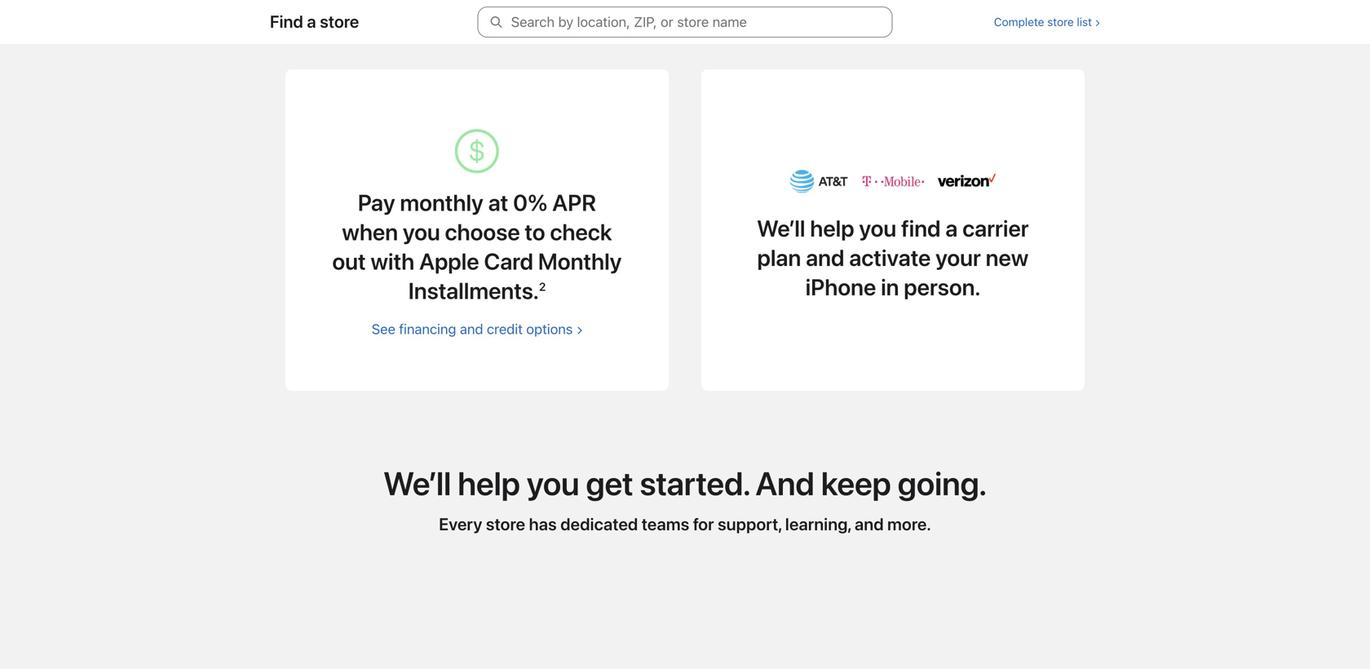 Task type: vqa. For each thing, say whether or not it's contained in the screenshot.
/mo. within iMac dialog
no



Task type: describe. For each thing, give the bounding box(es) containing it.
support,
[[718, 514, 782, 534]]

to
[[525, 219, 546, 246]]

your
[[936, 244, 982, 272]]

in
[[881, 274, 900, 301]]

learning,
[[786, 514, 852, 534]]

after image
[[573, 321, 583, 337]]

card
[[484, 248, 534, 275]]

find
[[902, 215, 941, 242]]

dedicated
[[561, 514, 638, 534]]

0%
[[513, 189, 548, 217]]

2
[[539, 280, 546, 294]]

monthly
[[400, 189, 484, 217]]

and
[[756, 464, 815, 503]]

for
[[693, 514, 715, 534]]

we'll help you get started. and keep going. element
[[286, 653, 1085, 669]]

keep
[[821, 464, 892, 503]]

see financing and credit options
[[372, 321, 573, 337]]

we'll for we'll help you get started. and keep going.
[[384, 464, 451, 503]]

check
[[550, 219, 612, 246]]

find a store button
[[270, 11, 359, 32]]

complete
[[994, 15, 1045, 29]]

0 horizontal spatial and
[[460, 321, 483, 337]]

see financing and credit options link
[[372, 321, 583, 337]]

apple
[[419, 248, 480, 275]]

help for find
[[811, 215, 855, 242]]

0 horizontal spatial store
[[320, 11, 359, 32]]

carrier
[[963, 215, 1030, 242]]

installments.
[[409, 277, 539, 305]]

apr
[[553, 189, 597, 217]]

come see the best of apple at our stores. element
[[269, 0, 1102, 423]]

a inside we'll help you find a carrier plan and activate your new iphone in person.
[[946, 215, 958, 242]]

you for we'll help you get started. and keep going.
[[527, 464, 580, 503]]

store for complete store list
[[1048, 15, 1074, 29]]

you inside pay monthly at 0% apr when you choose to check out with apple card monthly installments.
[[403, 219, 440, 246]]

0 horizontal spatial a
[[307, 11, 316, 32]]

complete store list link
[[994, 15, 1101, 29]]

when
[[342, 219, 398, 246]]

you for we'll help you find a carrier plan and activate your new iphone in person.
[[860, 215, 897, 242]]

started.
[[640, 464, 749, 503]]



Task type: locate. For each thing, give the bounding box(es) containing it.
new
[[986, 244, 1029, 272]]

we'll
[[757, 215, 806, 242], [384, 464, 451, 503]]

and up iphone
[[806, 244, 845, 272]]

1 horizontal spatial help
[[811, 215, 855, 242]]

out
[[332, 248, 366, 275]]

complete store list
[[994, 15, 1092, 29]]

we'll up every
[[384, 464, 451, 503]]

1 vertical spatial help
[[458, 464, 520, 503]]

teams
[[642, 514, 690, 534]]

you
[[860, 215, 897, 242], [403, 219, 440, 246], [527, 464, 580, 503]]

help up every
[[458, 464, 520, 503]]

1 vertical spatial we'll
[[384, 464, 451, 503]]

help inside we'll help you find a carrier plan and activate your new iphone in person.
[[811, 215, 855, 242]]

0 horizontal spatial we'll
[[384, 464, 451, 503]]

pay monthly at 0% apr when you choose to check out with apple card monthly installments.
[[332, 189, 622, 305]]

we'll help you find a carrier plan and activate your new iphone in person.
[[757, 215, 1030, 301]]

going.
[[898, 464, 987, 503]]

and left credit
[[460, 321, 483, 337]]

store
[[320, 11, 359, 32], [1048, 15, 1074, 29], [486, 514, 526, 534]]

monthly
[[538, 248, 622, 275]]

at
[[489, 189, 509, 217]]

a right find
[[307, 11, 316, 32]]

and
[[806, 244, 845, 272], [460, 321, 483, 337], [855, 514, 884, 534]]

0 vertical spatial a
[[307, 11, 316, 32]]

0 vertical spatial and
[[806, 244, 845, 272]]

store right find
[[320, 11, 359, 32]]

1 horizontal spatial store
[[486, 514, 526, 534]]

store left list
[[1048, 15, 1074, 29]]

2 horizontal spatial store
[[1048, 15, 1074, 29]]

every store has dedicated teams for support, learning, and more.
[[439, 514, 932, 534]]

you inside we'll help you find a carrier plan and activate your new iphone in person.
[[860, 215, 897, 242]]

a up your
[[946, 215, 958, 242]]

financing
[[399, 321, 456, 337]]

0 horizontal spatial you
[[403, 219, 440, 246]]

every
[[439, 514, 483, 534]]

we'll inside we'll help you find a carrier plan and activate your new iphone in person.
[[757, 215, 806, 242]]

list
[[1077, 15, 1092, 29]]

you down monthly
[[403, 219, 440, 246]]

1 vertical spatial a
[[946, 215, 958, 242]]

we'll up plan
[[757, 215, 806, 242]]

we'll for we'll help you find a carrier plan and activate your new iphone in person.
[[757, 215, 806, 242]]

1 horizontal spatial you
[[527, 464, 580, 503]]

activate
[[850, 244, 931, 272]]

we'll help you get started. and keep going.
[[384, 464, 987, 503]]

2 horizontal spatial and
[[855, 514, 884, 534]]

0 horizontal spatial help
[[458, 464, 520, 503]]

iphone
[[806, 274, 877, 301]]

see
[[372, 321, 395, 337]]

1 horizontal spatial we'll
[[757, 215, 806, 242]]

0 vertical spatial help
[[811, 215, 855, 242]]

more.
[[888, 514, 932, 534]]

options
[[526, 321, 573, 337]]

1 vertical spatial and
[[460, 321, 483, 337]]

pay
[[358, 189, 396, 217]]

person.
[[904, 274, 981, 301]]

you up activate
[[860, 215, 897, 242]]

plan
[[758, 244, 802, 272]]

with
[[371, 248, 415, 275]]

store for every store has dedicated teams for support, learning, and more.
[[486, 514, 526, 534]]

get
[[586, 464, 634, 503]]

help up iphone
[[811, 215, 855, 242]]

help for get
[[458, 464, 520, 503]]

credit
[[487, 321, 523, 337]]

2 vertical spatial and
[[855, 514, 884, 534]]

has
[[529, 514, 557, 534]]

store left has
[[486, 514, 526, 534]]

find a store
[[270, 11, 359, 32]]

2 horizontal spatial you
[[860, 215, 897, 242]]

Find a store text field
[[478, 7, 893, 38]]

0 vertical spatial we'll
[[757, 215, 806, 242]]

and left more.
[[855, 514, 884, 534]]

you up has
[[527, 464, 580, 503]]

a
[[307, 11, 316, 32], [946, 215, 958, 242]]

help
[[811, 215, 855, 242], [458, 464, 520, 503]]

find
[[270, 11, 304, 32]]

choose
[[445, 219, 520, 246]]

and inside we'll help you find a carrier plan and activate your new iphone in person.
[[806, 244, 845, 272]]

1 horizontal spatial a
[[946, 215, 958, 242]]

1 horizontal spatial and
[[806, 244, 845, 272]]



